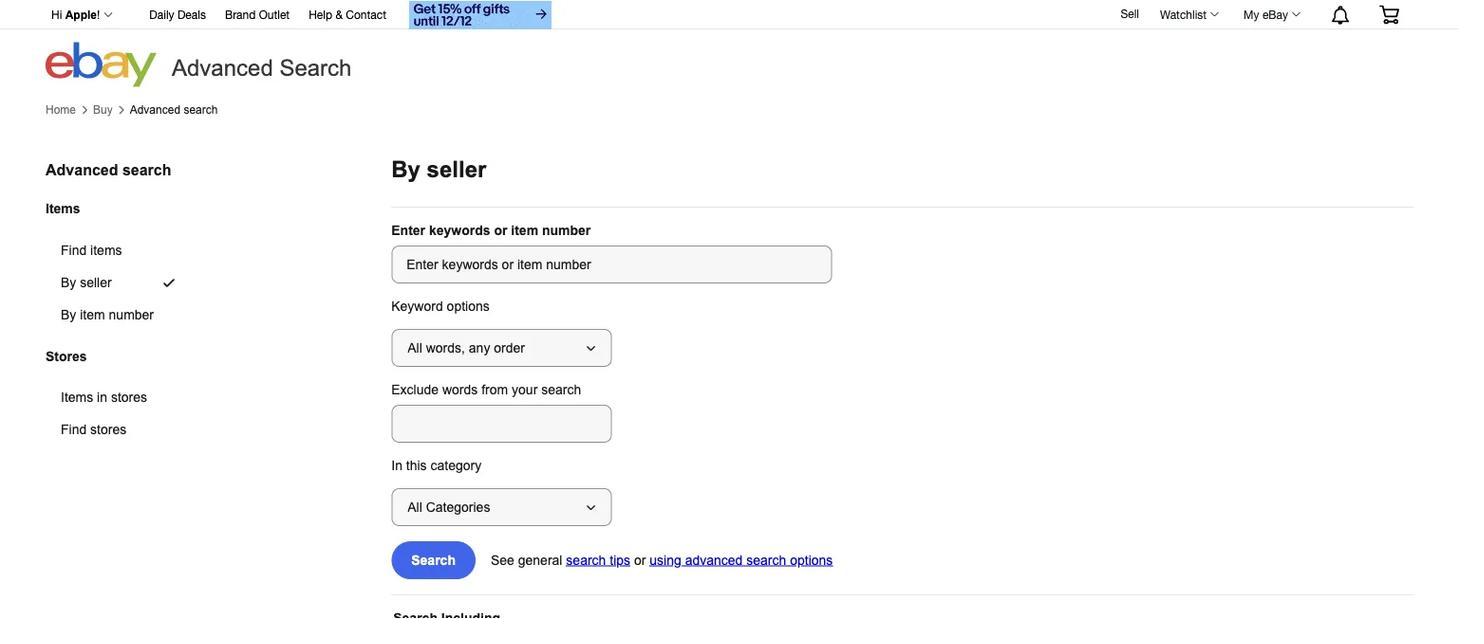 Task type: vqa. For each thing, say whether or not it's contained in the screenshot.
left vehicle
no



Task type: describe. For each thing, give the bounding box(es) containing it.
items in stores link
[[46, 382, 193, 414]]

by for "by item number" link
[[61, 308, 76, 323]]

search down 'advanced search' link
[[122, 161, 171, 178]]

find stores link
[[46, 414, 193, 447]]

0 vertical spatial by
[[391, 157, 420, 182]]

1 vertical spatial stores
[[90, 423, 126, 438]]

by for by seller link
[[61, 276, 76, 290]]

search left 'tips'
[[566, 553, 606, 568]]

in
[[97, 391, 107, 405]]

keyword
[[391, 299, 443, 314]]

find items link
[[46, 235, 199, 267]]

1 horizontal spatial by seller
[[391, 157, 486, 182]]

see
[[491, 553, 514, 568]]

advanced search link
[[130, 103, 218, 117]]

items
[[90, 243, 122, 258]]

by seller link
[[46, 267, 199, 299]]

search tips link
[[566, 553, 630, 568]]

1 horizontal spatial options
[[790, 553, 833, 568]]

brand outlet
[[225, 8, 290, 21]]

!
[[97, 9, 100, 21]]

ebay
[[1262, 8, 1288, 21]]

words
[[442, 383, 478, 397]]

search down advanced search
[[184, 103, 218, 116]]

0 vertical spatial options
[[447, 299, 490, 314]]

contact
[[346, 8, 386, 21]]

0 horizontal spatial search
[[279, 56, 352, 81]]

brand outlet link
[[225, 5, 290, 26]]

by item number link
[[46, 299, 199, 332]]

home link
[[46, 103, 76, 117]]

daily deals link
[[149, 5, 206, 26]]

my
[[1244, 8, 1259, 21]]

1 vertical spatial item
[[80, 308, 105, 323]]

keywords
[[429, 223, 490, 238]]

Enter keywords or item number text field
[[391, 246, 832, 284]]

help & contact link
[[309, 5, 386, 26]]

find for find items
[[61, 243, 87, 258]]

find items
[[61, 243, 122, 258]]

stores
[[46, 349, 87, 364]]

exclude
[[391, 383, 439, 397]]

in
[[391, 459, 402, 473]]

0 vertical spatial stores
[[111, 391, 147, 405]]

daily deals
[[149, 8, 206, 21]]

banner containing sell
[[41, 0, 1414, 87]]

advanced inside 'advanced search' link
[[130, 103, 180, 116]]

items for items
[[46, 202, 80, 217]]

exclude words from your search
[[391, 383, 581, 397]]

using advanced search options link
[[650, 553, 833, 568]]

items in stores
[[61, 391, 147, 405]]

daily
[[149, 8, 174, 21]]

2 vertical spatial advanced
[[46, 161, 118, 178]]

get an extra 15% off image
[[409, 1, 552, 29]]

search button
[[391, 542, 476, 580]]

sell
[[1121, 7, 1139, 20]]

advanced search
[[172, 56, 352, 81]]

home
[[46, 103, 76, 116]]



Task type: locate. For each thing, give the bounding box(es) containing it.
0 vertical spatial or
[[494, 223, 507, 238]]

1 vertical spatial number
[[109, 308, 154, 323]]

number down by seller link
[[109, 308, 154, 323]]

0 vertical spatial search
[[279, 56, 352, 81]]

1 vertical spatial options
[[790, 553, 833, 568]]

1 vertical spatial advanced search
[[46, 161, 171, 178]]

this
[[406, 459, 427, 473]]

hi
[[51, 9, 62, 21]]

advanced
[[172, 56, 273, 81], [130, 103, 180, 116], [46, 161, 118, 178]]

from
[[481, 383, 508, 397]]

advanced
[[685, 553, 743, 568]]

1 horizontal spatial number
[[542, 223, 591, 238]]

seller inside by seller link
[[80, 276, 112, 290]]

sell link
[[1112, 7, 1148, 20]]

outlet
[[259, 8, 290, 21]]

enter keywords or item number
[[391, 223, 591, 238]]

1 vertical spatial items
[[61, 391, 93, 405]]

by seller inside by seller link
[[61, 276, 112, 290]]

tips
[[610, 553, 630, 568]]

advanced right buy
[[130, 103, 180, 116]]

1 horizontal spatial item
[[511, 223, 538, 238]]

by seller up keywords on the top
[[391, 157, 486, 182]]

seller up keywords on the top
[[427, 157, 486, 182]]

my ebay
[[1244, 8, 1288, 21]]

buy
[[93, 103, 113, 116]]

help & contact
[[309, 8, 386, 21]]

deals
[[177, 8, 206, 21]]

items for items in stores
[[61, 391, 93, 405]]

stores
[[111, 391, 147, 405], [90, 423, 126, 438]]

options
[[447, 299, 490, 314], [790, 553, 833, 568]]

banner
[[41, 0, 1414, 87]]

1 vertical spatial or
[[634, 553, 646, 568]]

by down find items
[[61, 276, 76, 290]]

using
[[650, 553, 681, 568]]

by
[[391, 157, 420, 182], [61, 276, 76, 290], [61, 308, 76, 323]]

stores down items in stores
[[90, 423, 126, 438]]

item
[[511, 223, 538, 238], [80, 308, 105, 323]]

0 horizontal spatial by seller
[[61, 276, 112, 290]]

1 find from the top
[[61, 243, 87, 258]]

0 vertical spatial advanced search
[[130, 103, 218, 116]]

0 vertical spatial seller
[[427, 157, 486, 182]]

apple
[[65, 9, 97, 21]]

find down items in stores
[[61, 423, 87, 438]]

general
[[518, 553, 562, 568]]

items up find items
[[46, 202, 80, 217]]

0 vertical spatial number
[[542, 223, 591, 238]]

by up enter
[[391, 157, 420, 182]]

0 vertical spatial find
[[61, 243, 87, 258]]

my ebay link
[[1233, 3, 1309, 26]]

0 horizontal spatial item
[[80, 308, 105, 323]]

hi apple !
[[51, 9, 100, 21]]

help
[[309, 8, 332, 21]]

search down help
[[279, 56, 352, 81]]

0 horizontal spatial seller
[[80, 276, 112, 290]]

advanced search right buy
[[130, 103, 218, 116]]

1 horizontal spatial or
[[634, 553, 646, 568]]

Exclude words from your search text field
[[391, 405, 612, 443]]

1 horizontal spatial search
[[411, 553, 456, 568]]

advanced search
[[130, 103, 218, 116], [46, 161, 171, 178]]

stores right in
[[111, 391, 147, 405]]

1 vertical spatial advanced
[[130, 103, 180, 116]]

&
[[335, 8, 343, 21]]

number up enter keywords or item number text field
[[542, 223, 591, 238]]

1 horizontal spatial seller
[[427, 157, 486, 182]]

2 find from the top
[[61, 423, 87, 438]]

find
[[61, 243, 87, 258], [61, 423, 87, 438]]

advanced down brand
[[172, 56, 273, 81]]

search
[[279, 56, 352, 81], [411, 553, 456, 568]]

advanced search down buy link
[[46, 161, 171, 178]]

by seller down find items
[[61, 276, 112, 290]]

items
[[46, 202, 80, 217], [61, 391, 93, 405]]

your shopping cart image
[[1378, 5, 1400, 24]]

0 vertical spatial item
[[511, 223, 538, 238]]

search
[[184, 103, 218, 116], [122, 161, 171, 178], [541, 383, 581, 397], [566, 553, 606, 568], [746, 553, 786, 568]]

see general search tips or using advanced search options
[[491, 553, 833, 568]]

search right your
[[541, 383, 581, 397]]

1 vertical spatial search
[[411, 553, 456, 568]]

find left items
[[61, 243, 87, 258]]

by seller
[[391, 157, 486, 182], [61, 276, 112, 290]]

watchlist
[[1160, 8, 1207, 21]]

by item number
[[61, 308, 154, 323]]

2 vertical spatial by
[[61, 308, 76, 323]]

category
[[431, 459, 481, 473]]

search right advanced
[[746, 553, 786, 568]]

by up stores
[[61, 308, 76, 323]]

watchlist link
[[1150, 3, 1228, 26]]

item right keywords on the top
[[511, 223, 538, 238]]

search inside search 'button'
[[411, 553, 456, 568]]

0 vertical spatial items
[[46, 202, 80, 217]]

1 vertical spatial by
[[61, 276, 76, 290]]

search left see
[[411, 553, 456, 568]]

find stores
[[61, 423, 126, 438]]

0 horizontal spatial options
[[447, 299, 490, 314]]

advanced down buy link
[[46, 161, 118, 178]]

1 vertical spatial seller
[[80, 276, 112, 290]]

number
[[542, 223, 591, 238], [109, 308, 154, 323]]

or right 'tips'
[[634, 553, 646, 568]]

account navigation
[[41, 0, 1414, 32]]

1 vertical spatial find
[[61, 423, 87, 438]]

find for find stores
[[61, 423, 87, 438]]

1 vertical spatial by seller
[[61, 276, 112, 290]]

keyword options
[[391, 299, 490, 314]]

or right keywords on the top
[[494, 223, 507, 238]]

brand
[[225, 8, 256, 21]]

buy link
[[93, 103, 113, 117]]

0 vertical spatial by seller
[[391, 157, 486, 182]]

in this category
[[391, 459, 481, 473]]

seller down find items
[[80, 276, 112, 290]]

your
[[512, 383, 538, 397]]

0 horizontal spatial or
[[494, 223, 507, 238]]

or
[[494, 223, 507, 238], [634, 553, 646, 568]]

item down by seller link
[[80, 308, 105, 323]]

enter
[[391, 223, 425, 238]]

seller
[[427, 157, 486, 182], [80, 276, 112, 290]]

0 horizontal spatial number
[[109, 308, 154, 323]]

items left in
[[61, 391, 93, 405]]

0 vertical spatial advanced
[[172, 56, 273, 81]]



